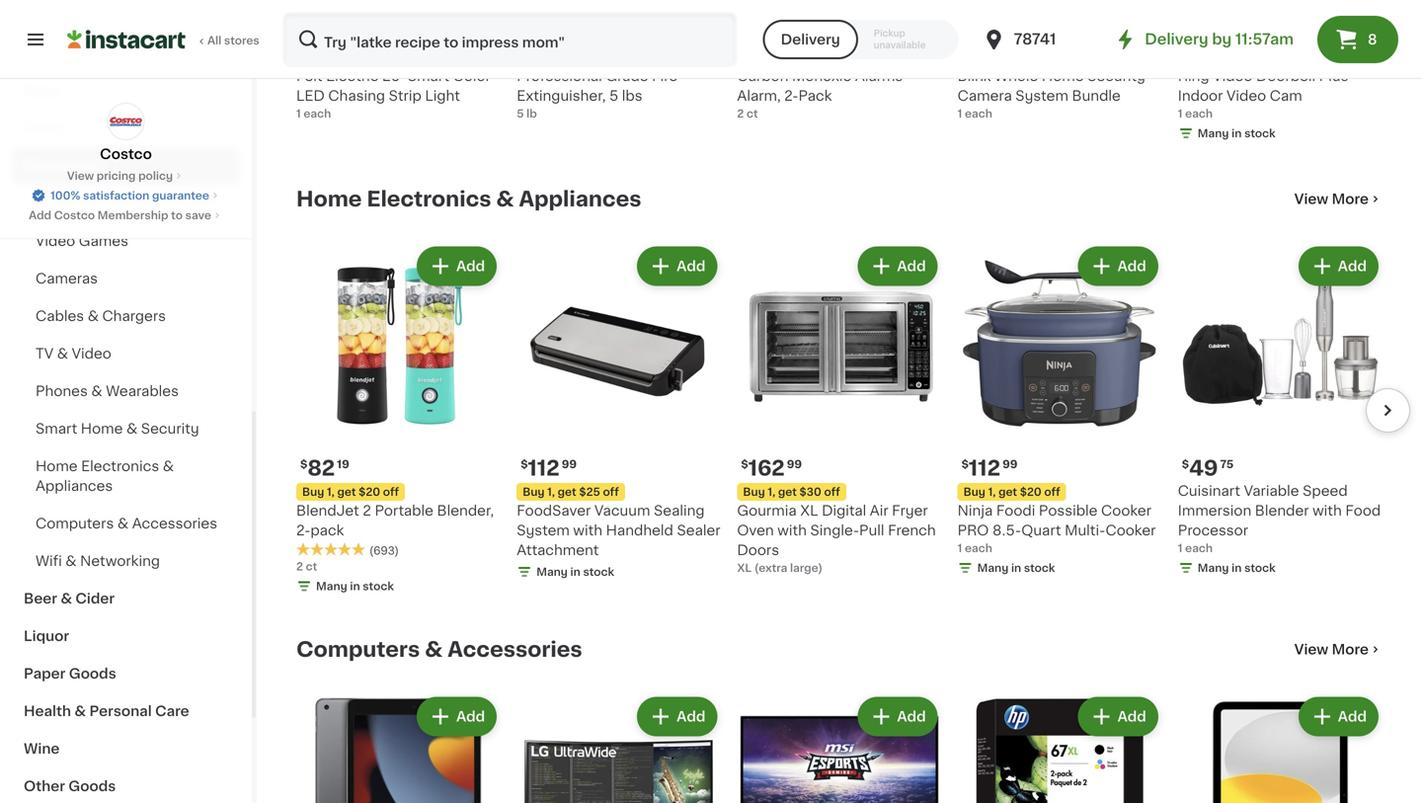 Task type: describe. For each thing, give the bounding box(es) containing it.
home electronics & appliances
[[36, 459, 174, 493]]

buy 1, get $25 off
[[523, 486, 619, 497]]

1 vertical spatial smart
[[36, 422, 77, 436]]

blendjet
[[296, 504, 359, 517]]

each inside ring video doorbell plus indoor video cam 1 each
[[1186, 108, 1213, 119]]

sealer
[[677, 523, 721, 537]]

add costco membership to save
[[29, 210, 211, 221]]

49 inside 49 first alert heavy duty professional grade fire extinguisher, 5 lbs 5 lb
[[528, 23, 557, 44]]

view for computers & accessories
[[1295, 642, 1329, 656]]

in down attachment
[[571, 566, 581, 577]]

off for ninja foodi possible cooker pro 8.5-quart multi-cooker
[[1045, 486, 1061, 497]]

goods for paper goods
[[69, 667, 116, 681]]

pull
[[860, 523, 885, 537]]

indoor
[[1178, 89, 1223, 103]]

0 horizontal spatial 5
[[517, 108, 524, 119]]

system inside foodsaver vacuum sealing system with handheld sealer attachment
[[517, 523, 570, 537]]

$ inside $ 35 buy 1, get $8 off feit electric 20' smart color led chasing strip light 1 each
[[300, 24, 308, 35]]

(extra
[[755, 562, 788, 573]]

tv
[[36, 347, 54, 361]]

get inside $ 35 buy 1, get $8 off feit electric 20' smart color led chasing strip light 1 each
[[337, 52, 356, 63]]

162
[[749, 458, 785, 478]]

floral
[[24, 122, 63, 135]]

french
[[888, 523, 936, 537]]

costco link
[[100, 103, 152, 164]]

many in stock for blender
[[1198, 562, 1276, 573]]

baby link
[[12, 72, 240, 110]]

first alert 10 year smoke & carbon monoxie alarms alarm, 2-pack 2 ct
[[737, 49, 923, 119]]

save
[[185, 210, 211, 221]]

home electronics &  appliances
[[296, 189, 642, 210]]

0 horizontal spatial accessories
[[132, 517, 217, 531]]

plus
[[1320, 69, 1349, 83]]

112 for ninja foodi possible cooker pro 8.5-quart multi-cooker
[[969, 458, 1001, 478]]

instacart logo image
[[67, 28, 186, 51]]

1 vertical spatial computers & accessories
[[296, 639, 583, 660]]

55 94
[[749, 23, 793, 44]]

floral link
[[12, 110, 240, 147]]

get for ninja foodi possible cooker pro 8.5-quart multi-cooker
[[999, 486, 1018, 497]]

audio
[[36, 197, 76, 210]]

view for home electronics &  appliances
[[1295, 192, 1329, 206]]

all
[[207, 35, 222, 46]]

by
[[1213, 32, 1232, 46]]

buy for ninja foodi possible cooker pro 8.5-quart multi-cooker
[[964, 486, 986, 497]]

get for blendjet 2 portable blender, 2-pack
[[337, 486, 356, 497]]

$ inside $ 49 75
[[1182, 459, 1190, 470]]

1 inside ring video doorbell plus indoor video cam 1 each
[[1178, 108, 1183, 119]]

immersion
[[1178, 504, 1252, 517]]

blender,
[[437, 504, 494, 517]]

color
[[453, 69, 491, 83]]

alert inside first alert 10 year smoke & carbon monoxie alarms alarm, 2-pack 2 ct
[[772, 49, 805, 63]]

goods for other goods
[[68, 779, 116, 793]]

55
[[749, 23, 776, 44]]

0 vertical spatial xl
[[800, 504, 819, 517]]

cables & chargers link
[[12, 297, 240, 335]]

satisfaction
[[83, 190, 149, 201]]

many down attachment
[[537, 566, 568, 577]]

1 inside blink whole home security camera system bundle 1 each
[[958, 108, 963, 119]]

wifi & networking link
[[12, 542, 240, 580]]

1, for blendjet 2 portable blender, 2-pack
[[327, 486, 335, 497]]

large)
[[790, 562, 823, 573]]

product group containing 162
[[737, 243, 942, 576]]

many in stock down attachment
[[537, 566, 615, 577]]

video up 'indoor'
[[1213, 69, 1253, 83]]

product group containing 82
[[296, 243, 501, 598]]

1 vertical spatial accessories
[[448, 639, 583, 660]]

portable
[[375, 504, 434, 517]]

0 vertical spatial cooker
[[1102, 504, 1152, 517]]

(693)
[[369, 545, 399, 556]]

add costco membership to save link
[[29, 207, 223, 223]]

1, for gourmia xl digital air fryer oven with single-pull french doors
[[768, 486, 776, 497]]

costco inside 'add costco membership to save' link
[[54, 210, 95, 221]]

other
[[24, 779, 65, 793]]

off for blendjet 2 portable blender, 2-pack
[[383, 486, 399, 497]]

off for gourmia xl digital air fryer oven with single-pull french doors
[[824, 486, 841, 497]]

buy for foodsaver vacuum sealing system with handheld sealer attachment
[[523, 486, 545, 497]]

$ 112 99 for foodsaver vacuum sealing system with handheld sealer attachment
[[521, 458, 577, 478]]

liquor link
[[12, 617, 240, 655]]

2 inside first alert 10 year smoke & carbon monoxie alarms alarm, 2-pack 2 ct
[[737, 108, 744, 119]]

0 vertical spatial view
[[67, 170, 94, 181]]

other goods link
[[12, 768, 240, 803]]

19
[[337, 459, 350, 470]]

pack
[[311, 523, 344, 537]]

2 inside blendjet 2 portable blender, 2-pack
[[363, 504, 371, 517]]

cables
[[36, 309, 84, 323]]

1 inside cuisinart variable speed immersion blender with food processor 1 each
[[1178, 543, 1183, 554]]

baby
[[24, 84, 61, 98]]

wearables
[[106, 384, 179, 398]]

cuisinart
[[1178, 484, 1241, 498]]

$ for ninja foodi possible cooker pro 8.5-quart multi-cooker
[[962, 459, 969, 470]]

2 ct
[[296, 561, 317, 572]]

1, for foodsaver vacuum sealing system with handheld sealer attachment
[[547, 486, 555, 497]]

1 inside ninja foodi possible cooker pro 8.5-quart multi-cooker 1 each
[[958, 543, 963, 554]]

blink
[[958, 69, 991, 83]]

grade
[[606, 69, 649, 83]]

variable
[[1244, 484, 1300, 498]]

strip
[[389, 89, 422, 103]]

cam
[[1270, 89, 1303, 103]]

get for foodsaver vacuum sealing system with handheld sealer attachment
[[558, 486, 577, 497]]

1, for ninja foodi possible cooker pro 8.5-quart multi-cooker
[[989, 486, 996, 497]]

wifi & networking
[[36, 554, 160, 568]]

with inside foodsaver vacuum sealing system with handheld sealer attachment
[[573, 523, 603, 537]]

0 horizontal spatial computers & accessories
[[36, 517, 217, 531]]

$ 49 75
[[1182, 458, 1234, 478]]

49 first alert heavy duty professional grade fire extinguisher, 5 lbs 5 lb
[[517, 23, 678, 119]]

view pricing policy link
[[67, 168, 185, 184]]

off for foodsaver vacuum sealing system with handheld sealer attachment
[[603, 486, 619, 497]]

care
[[155, 704, 189, 718]]

many in stock down (693) in the left of the page
[[316, 581, 394, 592]]

$ 192 99
[[1182, 23, 1244, 44]]

with inside cuisinart variable speed immersion blender with food processor 1 each
[[1313, 504, 1342, 517]]

8.5-
[[993, 523, 1022, 537]]

stock down foodsaver vacuum sealing system with handheld sealer attachment
[[583, 566, 615, 577]]

first inside 49 first alert heavy duty professional grade fire extinguisher, 5 lbs 5 lb
[[517, 49, 547, 63]]

99 for gourmia xl digital air fryer oven with single-pull french doors
[[787, 459, 802, 470]]

stores
[[224, 35, 260, 46]]

each inside cuisinart variable speed immersion blender with food processor 1 each
[[1186, 543, 1213, 554]]

99 inside 312 99
[[1008, 24, 1023, 35]]

smoke
[[861, 49, 908, 63]]

air
[[870, 504, 889, 517]]

$20 for 82
[[359, 486, 380, 497]]

$ 162 99
[[741, 458, 802, 478]]

buy 1, get $20 off for 112
[[964, 486, 1061, 497]]

312
[[969, 23, 1006, 44]]

multi-
[[1065, 523, 1106, 537]]

video down cables & chargers
[[72, 347, 111, 361]]

security for blink whole home security camera system bundle 1 each
[[1088, 69, 1146, 83]]

& inside home electronics & appliances
[[163, 459, 174, 473]]

personal
[[89, 704, 152, 718]]

networking
[[80, 554, 160, 568]]

costco logo image
[[107, 103, 145, 140]]

service type group
[[763, 20, 959, 59]]

sealing
[[654, 504, 705, 517]]

electronics for home electronics & appliances
[[81, 459, 159, 473]]

vacuum
[[595, 504, 650, 517]]

11:57am
[[1236, 32, 1294, 46]]

professional
[[517, 69, 602, 83]]

$ for gourmia xl digital air fryer oven with single-pull french doors
[[741, 459, 749, 470]]

buy for blendjet 2 portable blender, 2-pack
[[302, 486, 324, 497]]

food
[[1346, 504, 1381, 517]]

chasing
[[328, 89, 385, 103]]

smart inside $ 35 buy 1, get $8 off feit electric 20' smart color led chasing strip light 1 each
[[408, 69, 450, 83]]

0 horizontal spatial computers & accessories link
[[12, 505, 240, 542]]

many for indoor
[[1198, 128, 1229, 139]]

& inside first alert 10 year smoke & carbon monoxie alarms alarm, 2-pack 2 ct
[[912, 49, 923, 63]]

electric
[[326, 69, 379, 83]]

many in stock for pro
[[978, 562, 1056, 573]]

electronics link
[[12, 147, 240, 185]]

blendjet 2 portable blender, 2-pack
[[296, 504, 494, 537]]

guarantee
[[152, 190, 209, 201]]

buy inside $ 35 buy 1, get $8 off feit electric 20' smart color led chasing strip light 1 each
[[302, 52, 324, 63]]



Task type: vqa. For each thing, say whether or not it's contained in the screenshot.
file. in the Promo Expires As Indicated In The Promotional Offer Or When Available Quantities Have Been Exhausted, Whichever Is Sooner. In Order To Take Advantage Of This Offer, Customers Must Have A Valid Account On Instacart.Com With A Valid Form Of Accepted Payment On File. Upon Check Out, Instacart Will Apply A Coupon For The Full Price Of The Promotional Product Listed On The Offer. This Offer Is Limited To 1 Per Order For First-Time Customers Only; This Offer Cannot Be Retroactively Applied To Prior Purchases. This Promotional Offer Has No Cash Value. Instacart Is Not A Retailer Or Seller. Instacart May Not Be Available In All Zip Codes.
no



Task type: locate. For each thing, give the bounding box(es) containing it.
monoxie
[[792, 69, 852, 83]]

first up professional
[[517, 49, 547, 63]]

2 alert from the left
[[551, 49, 584, 63]]

many
[[1198, 128, 1229, 139], [978, 562, 1009, 573], [1198, 562, 1229, 573], [537, 566, 568, 577], [316, 581, 347, 592]]

each down the led
[[304, 108, 331, 119]]

1 horizontal spatial computers & accessories link
[[296, 638, 583, 661]]

camera
[[958, 89, 1012, 103]]

1 vertical spatial cooker
[[1106, 523, 1156, 537]]

1 vertical spatial 49
[[1190, 458, 1219, 478]]

goods up health & personal care
[[69, 667, 116, 681]]

2- inside first alert 10 year smoke & carbon monoxie alarms alarm, 2-pack 2 ct
[[785, 89, 799, 103]]

delivery for delivery
[[781, 33, 841, 46]]

1
[[296, 108, 301, 119], [958, 108, 963, 119], [1178, 108, 1183, 119], [958, 543, 963, 554], [1178, 543, 1183, 554]]

0 vertical spatial 2
[[737, 108, 744, 119]]

2 first from the left
[[517, 49, 547, 63]]

1 horizontal spatial delivery
[[1145, 32, 1209, 46]]

beer & cider link
[[12, 580, 240, 617]]

2 vertical spatial view
[[1295, 642, 1329, 656]]

1 vertical spatial view more link
[[1295, 639, 1383, 659]]

0 horizontal spatial security
[[141, 422, 199, 436]]

ct down the pack
[[306, 561, 317, 572]]

security down wearables
[[141, 422, 199, 436]]

192
[[1190, 23, 1227, 44]]

security inside smart home & security link
[[141, 422, 199, 436]]

1 buy 1, get $20 off from the left
[[302, 486, 399, 497]]

system down foodsaver
[[517, 523, 570, 537]]

alarm,
[[737, 89, 781, 103]]

computers up wifi & networking
[[36, 517, 114, 531]]

$ 112 99 for ninja foodi possible cooker pro 8.5-quart multi-cooker
[[962, 458, 1018, 478]]

get left $30
[[778, 486, 797, 497]]

2 view more from the top
[[1295, 642, 1369, 656]]

alert down 94 at the right top
[[772, 49, 805, 63]]

buy 1, get $20 off inside product "group"
[[302, 486, 399, 497]]

appliances down lb
[[519, 189, 642, 210]]

wifi
[[36, 554, 62, 568]]

delivery up "ring"
[[1145, 32, 1209, 46]]

video
[[1213, 69, 1253, 83], [1227, 89, 1267, 103], [36, 234, 75, 248], [72, 347, 111, 361]]

2 vertical spatial 2
[[296, 561, 303, 572]]

$ 112 99 up buy 1, get $25 off
[[521, 458, 577, 478]]

ct inside "group"
[[306, 561, 317, 572]]

costco down 100%
[[54, 210, 95, 221]]

cooker
[[1102, 504, 1152, 517], [1106, 523, 1156, 537]]

pack
[[799, 89, 832, 103]]

0 vertical spatial system
[[1016, 89, 1069, 103]]

many in stock down ring video doorbell plus indoor video cam 1 each
[[1198, 128, 1276, 139]]

phones & wearables link
[[12, 372, 240, 410]]

1 vertical spatial computers & accessories link
[[296, 638, 583, 661]]

1 vertical spatial 2-
[[296, 523, 311, 537]]

view more for home electronics &  appliances
[[1295, 192, 1369, 206]]

off up possible
[[1045, 486, 1061, 497]]

home electronics &  appliances link
[[296, 187, 642, 211]]

1 vertical spatial system
[[517, 523, 570, 537]]

view more link for home electronics &  appliances
[[1295, 189, 1383, 209]]

1 goods from the top
[[69, 667, 116, 681]]

$ up the feit
[[300, 24, 308, 35]]

1 vertical spatial goods
[[68, 779, 116, 793]]

delivery button
[[763, 20, 858, 59]]

1 vertical spatial electronics
[[367, 189, 491, 210]]

get up blendjet
[[337, 486, 356, 497]]

0 vertical spatial smart
[[408, 69, 450, 83]]

with up attachment
[[573, 523, 603, 537]]

stock down (693) in the left of the page
[[363, 581, 394, 592]]

many down "processor"
[[1198, 562, 1229, 573]]

0 horizontal spatial 112
[[528, 458, 560, 478]]

get left $25
[[558, 486, 577, 497]]

appliances for home electronics &  appliances
[[519, 189, 642, 210]]

0 horizontal spatial appliances
[[36, 479, 113, 493]]

get for gourmia xl digital air fryer oven with single-pull french doors
[[778, 486, 797, 497]]

year
[[827, 49, 857, 63]]

0 horizontal spatial 2
[[296, 561, 303, 572]]

with inside gourmia xl digital air fryer oven with single-pull french doors xl (extra large)
[[778, 523, 807, 537]]

each down camera
[[965, 108, 993, 119]]

stock for video
[[1245, 128, 1276, 139]]

99
[[1008, 24, 1023, 35], [1229, 24, 1244, 35], [787, 459, 802, 470], [562, 459, 577, 470], [1003, 459, 1018, 470]]

appliances
[[519, 189, 642, 210], [36, 479, 113, 493]]

1 horizontal spatial accessories
[[448, 639, 583, 660]]

1 vertical spatial 5
[[517, 108, 524, 119]]

delivery up 10
[[781, 33, 841, 46]]

0 horizontal spatial alert
[[551, 49, 584, 63]]

stock down ring video doorbell plus indoor video cam 1 each
[[1245, 128, 1276, 139]]

99 for ring video doorbell plus indoor video cam
[[1229, 24, 1244, 35]]

$ up cuisinart
[[1182, 459, 1190, 470]]

heavy
[[588, 49, 632, 63]]

2 $20 from the left
[[1020, 486, 1042, 497]]

security
[[1088, 69, 1146, 83], [141, 422, 199, 436]]

gourmia xl digital air fryer oven with single-pull french doors xl (extra large)
[[737, 504, 936, 573]]

ct inside first alert 10 year smoke & carbon monoxie alarms alarm, 2-pack 2 ct
[[747, 108, 758, 119]]

Search field
[[285, 14, 736, 65]]

1 horizontal spatial security
[[1088, 69, 1146, 83]]

0 horizontal spatial $ 112 99
[[521, 458, 577, 478]]

security inside blink whole home security camera system bundle 1 each
[[1088, 69, 1146, 83]]

possible
[[1039, 504, 1098, 517]]

tv & video
[[36, 347, 111, 361]]

1 vertical spatial view
[[1295, 192, 1329, 206]]

off inside $ 35 buy 1, get $8 off feit electric 20' smart color led chasing strip light 1 each
[[376, 52, 392, 63]]

buy 1, get $20 off for 82
[[302, 486, 399, 497]]

stock for 8.5-
[[1024, 562, 1056, 573]]

2 112 from the left
[[969, 458, 1001, 478]]

system inside blink whole home security camera system bundle 1 each
[[1016, 89, 1069, 103]]

ring video doorbell plus indoor video cam 1 each
[[1178, 69, 1349, 119]]

stock down cuisinart variable speed immersion blender with food processor 1 each
[[1245, 562, 1276, 573]]

99 for ninja foodi possible cooker pro 8.5-quart multi-cooker
[[1003, 459, 1018, 470]]

liquor
[[24, 629, 69, 643]]

smart up light
[[408, 69, 450, 83]]

$20 inside product "group"
[[359, 486, 380, 497]]

0 vertical spatial 2-
[[785, 89, 799, 103]]

to
[[171, 210, 183, 221]]

buy up the feit
[[302, 52, 324, 63]]

99 inside $ 162 99
[[787, 459, 802, 470]]

1 horizontal spatial 5
[[610, 89, 619, 103]]

0 vertical spatial ct
[[747, 108, 758, 119]]

1 view more link from the top
[[1295, 189, 1383, 209]]

5 left lb
[[517, 108, 524, 119]]

1 vertical spatial 2
[[363, 504, 371, 517]]

product group
[[296, 243, 501, 598], [517, 243, 722, 584], [737, 243, 942, 576], [958, 243, 1163, 580], [1178, 243, 1383, 580], [296, 693, 501, 803], [517, 693, 722, 803], [737, 693, 942, 803], [958, 693, 1163, 803], [1178, 693, 1383, 803]]

1 down the led
[[296, 108, 301, 119]]

$ 112 99 up ninja
[[962, 458, 1018, 478]]

1 inside $ 35 buy 1, get $8 off feit electric 20' smart color led chasing strip light 1 each
[[296, 108, 301, 119]]

112 for foodsaver vacuum sealing system with handheld sealer attachment
[[528, 458, 560, 478]]

get
[[337, 52, 356, 63], [337, 486, 356, 497], [778, 486, 797, 497], [558, 486, 577, 497], [999, 486, 1018, 497]]

5
[[610, 89, 619, 103], [517, 108, 524, 119]]

1 vertical spatial appliances
[[36, 479, 113, 493]]

system down whole
[[1016, 89, 1069, 103]]

1 vertical spatial view more
[[1295, 642, 1369, 656]]

$20 up foodi
[[1020, 486, 1042, 497]]

appliances for home electronics & appliances
[[36, 479, 113, 493]]

49 inside product "group"
[[1190, 458, 1219, 478]]

each inside ninja foodi possible cooker pro 8.5-quart multi-cooker 1 each
[[965, 543, 993, 554]]

many in stock down the 8.5-
[[978, 562, 1056, 573]]

$20 for 112
[[1020, 486, 1042, 497]]

in
[[1232, 128, 1242, 139], [1012, 562, 1022, 573], [1232, 562, 1242, 573], [571, 566, 581, 577], [350, 581, 360, 592]]

alert up professional
[[551, 49, 584, 63]]

$20 up blendjet 2 portable blender, 2-pack
[[359, 486, 380, 497]]

many for blender
[[1198, 562, 1229, 573]]

1 112 from the left
[[528, 458, 560, 478]]

1 vertical spatial computers
[[296, 639, 420, 660]]

78741
[[1014, 32, 1057, 46]]

2 horizontal spatial 2
[[737, 108, 744, 119]]

0 horizontal spatial xl
[[737, 562, 752, 573]]

0 vertical spatial view more link
[[1295, 189, 1383, 209]]

0 horizontal spatial 2-
[[296, 523, 311, 537]]

1 horizontal spatial costco
[[100, 147, 152, 161]]

1 $20 from the left
[[359, 486, 380, 497]]

1 alert from the left
[[772, 49, 805, 63]]

duty
[[635, 49, 670, 63]]

0 vertical spatial security
[[1088, 69, 1146, 83]]

smart down "phones"
[[36, 422, 77, 436]]

2 $ 112 99 from the left
[[962, 458, 1018, 478]]

many down 'indoor'
[[1198, 128, 1229, 139]]

view pricing policy
[[67, 170, 173, 181]]

99 up foodi
[[1003, 459, 1018, 470]]

delivery inside button
[[781, 33, 841, 46]]

buy up gourmia
[[743, 486, 765, 497]]

0 horizontal spatial system
[[517, 523, 570, 537]]

fryer
[[892, 504, 928, 517]]

1 vertical spatial xl
[[737, 562, 752, 573]]

delivery
[[1145, 32, 1209, 46], [781, 33, 841, 46]]

other goods
[[24, 779, 116, 793]]

1 horizontal spatial $ 112 99
[[962, 458, 1018, 478]]

$ inside $ 192 99
[[1182, 24, 1190, 35]]

foodi
[[997, 504, 1036, 517]]

paper goods link
[[12, 655, 240, 693]]

1 $ 112 99 from the left
[[521, 458, 577, 478]]

1 horizontal spatial 112
[[969, 458, 1001, 478]]

cooker up multi-
[[1102, 504, 1152, 517]]

1 vertical spatial costco
[[54, 210, 95, 221]]

first
[[737, 49, 768, 63], [517, 49, 547, 63]]

each down pro on the bottom of the page
[[965, 543, 993, 554]]

0 horizontal spatial $20
[[359, 486, 380, 497]]

112 up buy 1, get $25 off
[[528, 458, 560, 478]]

312 99
[[969, 23, 1023, 44]]

1 horizontal spatial alert
[[772, 49, 805, 63]]

in for indoor
[[1232, 128, 1242, 139]]

buy 1, get $30 off
[[743, 486, 841, 497]]

policy
[[138, 170, 173, 181]]

1, down 35 at the top left of page
[[327, 52, 335, 63]]

item carousel region
[[296, 235, 1411, 606]]

$ for ring video doorbell plus indoor video cam
[[1182, 24, 1190, 35]]

78741 button
[[983, 12, 1101, 67]]

each down 'indoor'
[[1186, 108, 1213, 119]]

1, up blendjet
[[327, 486, 335, 497]]

product group containing 49
[[1178, 243, 1383, 580]]

0 vertical spatial view more
[[1295, 192, 1369, 206]]

video left cam
[[1227, 89, 1267, 103]]

video down audio
[[36, 234, 75, 248]]

ring
[[1178, 69, 1210, 83]]

1 horizontal spatial 2
[[363, 504, 371, 517]]

cooker left "processor"
[[1106, 523, 1156, 537]]

wine
[[24, 742, 60, 756]]

99 inside $ 192 99
[[1229, 24, 1244, 35]]

$ up ninja
[[962, 459, 969, 470]]

off right $8 on the left of the page
[[376, 52, 392, 63]]

2- right alarm,
[[785, 89, 799, 103]]

1 horizontal spatial computers
[[296, 639, 420, 660]]

1, inside $ 35 buy 1, get $8 off feit electric 20' smart color led chasing strip light 1 each
[[327, 52, 335, 63]]

get up foodi
[[999, 486, 1018, 497]]

more for home electronics &  appliances
[[1332, 192, 1369, 206]]

2- down blendjet
[[296, 523, 311, 537]]

2- inside blendjet 2 portable blender, 2-pack
[[296, 523, 311, 537]]

2 more from the top
[[1332, 642, 1369, 656]]

membership
[[98, 210, 168, 221]]

$ for foodsaver vacuum sealing system with handheld sealer attachment
[[521, 459, 528, 470]]

off right $25
[[603, 486, 619, 497]]

0 vertical spatial accessories
[[132, 517, 217, 531]]

1 down camera
[[958, 108, 963, 119]]

health & personal care link
[[12, 693, 240, 730]]

$ for blendjet 2 portable blender, 2-pack
[[300, 459, 308, 470]]

many down the 8.5-
[[978, 562, 1009, 573]]

home inside blink whole home security camera system bundle 1 each
[[1042, 69, 1084, 83]]

None search field
[[283, 12, 738, 67]]

in down blendjet 2 portable blender, 2-pack
[[350, 581, 360, 592]]

2 view more link from the top
[[1295, 639, 1383, 659]]

$ left by
[[1182, 24, 1190, 35]]

view
[[67, 170, 94, 181], [1295, 192, 1329, 206], [1295, 642, 1329, 656]]

0 horizontal spatial smart
[[36, 422, 77, 436]]

0 vertical spatial 5
[[610, 89, 619, 103]]

0 vertical spatial computers
[[36, 517, 114, 531]]

view more link
[[1295, 189, 1383, 209], [1295, 639, 1383, 659]]

2 goods from the top
[[68, 779, 116, 793]]

1 horizontal spatial buy 1, get $20 off
[[964, 486, 1061, 497]]

many for pro
[[978, 562, 1009, 573]]

in for pro
[[1012, 562, 1022, 573]]

2 buy 1, get $20 off from the left
[[964, 486, 1061, 497]]

0 vertical spatial computers & accessories link
[[12, 505, 240, 542]]

tv & video link
[[12, 335, 240, 372]]

phones
[[36, 384, 88, 398]]

1, up gourmia
[[768, 486, 776, 497]]

delivery for delivery by 11:57am
[[1145, 32, 1209, 46]]

in for blender
[[1232, 562, 1242, 573]]

quart
[[1022, 523, 1062, 537]]

each inside $ 35 buy 1, get $8 off feit electric 20' smart color led chasing strip light 1 each
[[304, 108, 331, 119]]

1 horizontal spatial xl
[[800, 504, 819, 517]]

0 vertical spatial 49
[[528, 23, 557, 44]]

cameras
[[36, 272, 98, 286]]

0 vertical spatial costco
[[100, 147, 152, 161]]

computers & accessories link
[[12, 505, 240, 542], [296, 638, 583, 661]]

chargers
[[102, 309, 166, 323]]

49 up cuisinart
[[1190, 458, 1219, 478]]

home electronics & appliances link
[[12, 448, 240, 505]]

0 vertical spatial computers & accessories
[[36, 517, 217, 531]]

$ inside $ 82 19
[[300, 459, 308, 470]]

2 vertical spatial electronics
[[81, 459, 159, 473]]

1, up foodsaver
[[547, 486, 555, 497]]

1 horizontal spatial $20
[[1020, 486, 1042, 497]]

0 horizontal spatial buy 1, get $20 off
[[302, 486, 399, 497]]

buy for gourmia xl digital air fryer oven with single-pull french doors
[[743, 486, 765, 497]]

5 left lbs at left
[[610, 89, 619, 103]]

video games link
[[12, 222, 240, 260]]

buy up foodsaver
[[523, 486, 545, 497]]

attachment
[[517, 543, 599, 557]]

lbs
[[622, 89, 643, 103]]

buy 1, get $20 off up foodi
[[964, 486, 1061, 497]]

paper
[[24, 667, 65, 681]]

many in stock for indoor
[[1198, 128, 1276, 139]]

1 horizontal spatial computers & accessories
[[296, 639, 583, 660]]

each inside blink whole home security camera system bundle 1 each
[[965, 108, 993, 119]]

0 horizontal spatial with
[[573, 523, 603, 537]]

1 more from the top
[[1332, 192, 1369, 206]]

pricing
[[97, 170, 136, 181]]

electronics for home electronics &  appliances
[[367, 189, 491, 210]]

49 up professional
[[528, 23, 557, 44]]

1 horizontal spatial 49
[[1190, 458, 1219, 478]]

1 horizontal spatial smart
[[408, 69, 450, 83]]

1 horizontal spatial system
[[1016, 89, 1069, 103]]

stock for with
[[1245, 562, 1276, 573]]

0 vertical spatial goods
[[69, 667, 116, 681]]

1 horizontal spatial ct
[[747, 108, 758, 119]]

view more for computers & accessories
[[1295, 642, 1369, 656]]

security for smart home & security
[[141, 422, 199, 436]]

all stores
[[207, 35, 260, 46]]

0 horizontal spatial 49
[[528, 23, 557, 44]]

1 horizontal spatial with
[[778, 523, 807, 537]]

2 down alarm,
[[737, 108, 744, 119]]

get left $8 on the left of the page
[[337, 52, 356, 63]]

$20
[[359, 486, 380, 497], [1020, 486, 1042, 497]]

$8
[[359, 52, 373, 63]]

more for computers & accessories
[[1332, 642, 1369, 656]]

xl down $30
[[800, 504, 819, 517]]

in down "processor"
[[1232, 562, 1242, 573]]

1 horizontal spatial first
[[737, 49, 768, 63]]

electronics inside home electronics & appliances
[[81, 459, 159, 473]]

view more link for computers & accessories
[[1295, 639, 1383, 659]]

1,
[[327, 52, 335, 63], [327, 486, 335, 497], [768, 486, 776, 497], [547, 486, 555, 497], [989, 486, 996, 497]]

buy 1, get $20 off down 19
[[302, 486, 399, 497]]

1 vertical spatial more
[[1332, 642, 1369, 656]]

$ left 19
[[300, 459, 308, 470]]

digital
[[822, 504, 867, 517]]

10
[[808, 49, 824, 63]]

oven
[[737, 523, 774, 537]]

home inside home electronics & appliances
[[36, 459, 78, 473]]

many down "2 ct" on the bottom left
[[316, 581, 347, 592]]

0 horizontal spatial delivery
[[781, 33, 841, 46]]

ct
[[747, 108, 758, 119], [306, 561, 317, 572]]

99 up buy 1, get $25 off
[[562, 459, 577, 470]]

112 up ninja
[[969, 458, 1001, 478]]

first up carbon
[[737, 49, 768, 63]]

with down speed
[[1313, 504, 1342, 517]]

2 left the portable
[[363, 504, 371, 517]]

1 view more from the top
[[1295, 192, 1369, 206]]

1 vertical spatial security
[[141, 422, 199, 436]]

ninja foodi possible cooker pro 8.5-quart multi-cooker 1 each
[[958, 504, 1156, 554]]

delivery by 11:57am link
[[1114, 28, 1294, 51]]

xl down doors
[[737, 562, 752, 573]]

goods right other
[[68, 779, 116, 793]]

pro
[[958, 523, 989, 537]]

alert inside 49 first alert heavy duty professional grade fire extinguisher, 5 lbs 5 lb
[[551, 49, 584, 63]]

99 right 192
[[1229, 24, 1244, 35]]

0 vertical spatial appliances
[[519, 189, 642, 210]]

appliances inside home electronics & appliances
[[36, 479, 113, 493]]

cameras link
[[12, 260, 240, 297]]

wine link
[[12, 730, 240, 768]]

0 vertical spatial electronics
[[24, 159, 104, 173]]

0 horizontal spatial ct
[[306, 561, 317, 572]]

security up the bundle in the right top of the page
[[1088, 69, 1146, 83]]

1 down pro on the bottom of the page
[[958, 543, 963, 554]]

1 first from the left
[[737, 49, 768, 63]]

add
[[29, 210, 51, 221], [456, 259, 485, 273], [677, 259, 706, 273], [897, 259, 926, 273], [1118, 259, 1147, 273], [1338, 259, 1367, 273], [456, 710, 485, 723], [677, 710, 706, 723], [897, 710, 926, 723], [1118, 710, 1147, 723], [1338, 710, 1367, 723]]

1 down "processor"
[[1178, 543, 1183, 554]]

1 vertical spatial ct
[[306, 561, 317, 572]]

all stores link
[[67, 12, 261, 67]]

0 horizontal spatial first
[[517, 49, 547, 63]]

99 up buy 1, get $30 off
[[787, 459, 802, 470]]

0 horizontal spatial computers
[[36, 517, 114, 531]]

1 down 'indoor'
[[1178, 108, 1183, 119]]

appliances down smart home & security
[[36, 479, 113, 493]]

alert
[[772, 49, 805, 63], [551, 49, 584, 63]]

off up the portable
[[383, 486, 399, 497]]

first inside first alert 10 year smoke & carbon monoxie alarms alarm, 2-pack 2 ct
[[737, 49, 768, 63]]

computers down "2 ct" on the bottom left
[[296, 639, 420, 660]]

gourmia
[[737, 504, 797, 517]]

99 for foodsaver vacuum sealing system with handheld sealer attachment
[[562, 459, 577, 470]]

phones & wearables
[[36, 384, 179, 398]]

1 horizontal spatial appliances
[[519, 189, 642, 210]]

many in stock
[[1198, 128, 1276, 139], [978, 562, 1056, 573], [1198, 562, 1276, 573], [537, 566, 615, 577], [316, 581, 394, 592]]

0 vertical spatial more
[[1332, 192, 1369, 206]]

in down the 8.5-
[[1012, 562, 1022, 573]]

1 horizontal spatial 2-
[[785, 89, 799, 103]]

99 right 312
[[1008, 24, 1023, 35]]

2 horizontal spatial with
[[1313, 504, 1342, 517]]

costco up the view pricing policy link
[[100, 147, 152, 161]]

$ inside $ 162 99
[[741, 459, 749, 470]]

in down ring video doorbell plus indoor video cam 1 each
[[1232, 128, 1242, 139]]

each down "processor"
[[1186, 543, 1213, 554]]

100% satisfaction guarantee button
[[31, 184, 221, 204]]

0 horizontal spatial costco
[[54, 210, 95, 221]]



